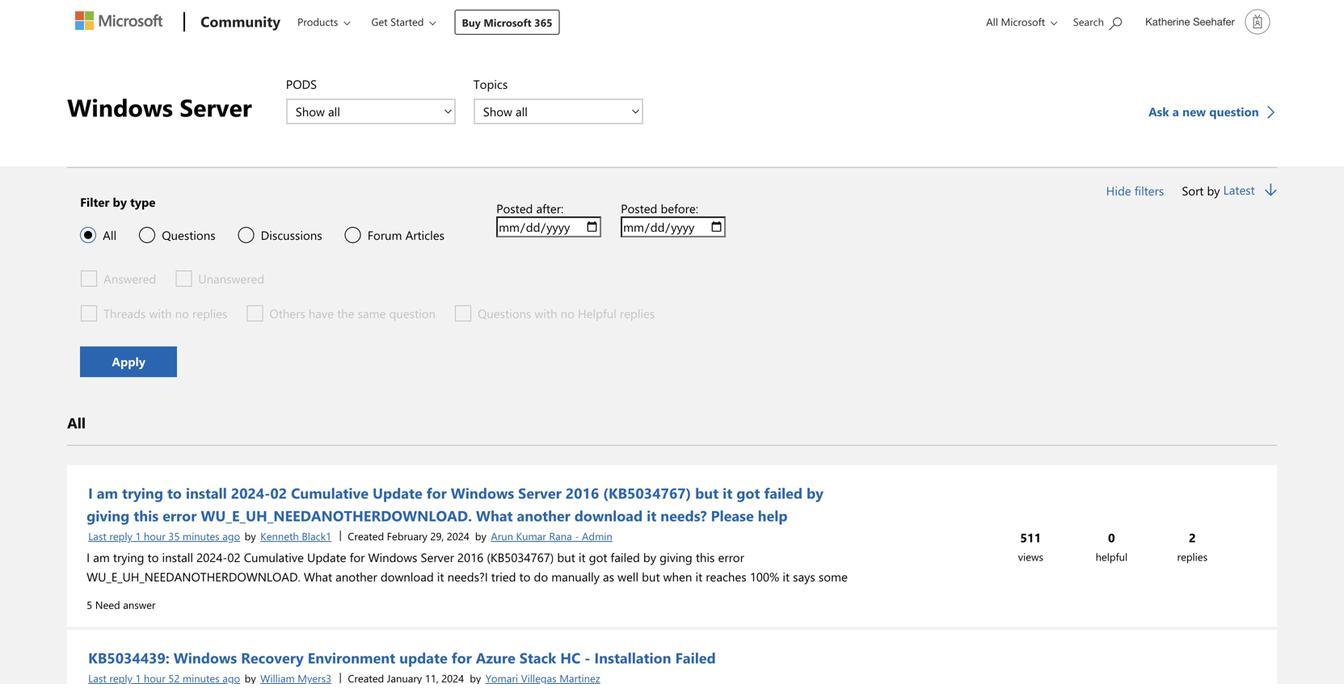 Task type: locate. For each thing, give the bounding box(es) containing it.
bits,
[[472, 588, 494, 605]]

1 horizontal spatial giving
[[660, 550, 692, 566]]

needs?
[[661, 506, 707, 525]]

1 vertical spatial this
[[696, 550, 715, 566]]

to left clear
[[662, 588, 674, 605]]

got up please
[[737, 483, 760, 503]]

all
[[986, 15, 998, 29], [103, 227, 116, 243], [67, 413, 86, 432]]

giving up the "last"
[[87, 506, 130, 525]]

0 horizontal spatial 2016
[[457, 550, 484, 566]]

this up the 1
[[134, 506, 159, 525]]

trying up the 1
[[122, 483, 163, 503]]

trying down reply
[[113, 550, 144, 566]]

no right threads
[[175, 306, 189, 322]]

says
[[793, 569, 815, 585]]

threads with no replies
[[104, 306, 227, 322]]

1 vertical spatial -
[[585, 648, 590, 668]]

ask a new question link
[[1149, 101, 1277, 122]]

tried
[[491, 569, 516, 585], [267, 588, 292, 605], [634, 588, 659, 605]]

filters
[[1135, 183, 1164, 199]]

same down updates
[[108, 608, 136, 624]]

update down the wuauserv,
[[383, 608, 421, 624]]

(kb5034767) down kumar
[[487, 550, 554, 566]]

0 horizontal spatial questions
[[162, 227, 215, 243]]

able
[[183, 588, 206, 605]]

got down admin
[[589, 550, 607, 566]]

2 posted from the left
[[621, 200, 657, 217]]

giving
[[87, 506, 130, 525], [660, 550, 692, 566]]

2 vertical spatial for
[[452, 648, 472, 668]]

1 | from the top
[[339, 528, 342, 542]]

1 horizontal spatial failed
[[764, 483, 803, 503]]

no left helpful
[[561, 306, 575, 322]]

for left azure
[[452, 648, 472, 668]]

were
[[133, 588, 158, 605]]

cumulative up black1
[[291, 483, 369, 503]]

0 vertical spatial failed
[[764, 483, 803, 503]]

replies down 2
[[1177, 550, 1208, 564]]

0 horizontal spatial replies
[[192, 306, 227, 322]]

02 down ago
[[227, 550, 241, 566]]

replies right helpful
[[620, 306, 655, 322]]

| right black1
[[339, 528, 342, 542]]

wu_e_uh_needanotherdownload. up able
[[87, 569, 300, 585]]

0 vertical spatial update
[[383, 608, 421, 624]]

1 vertical spatial do
[[351, 608, 365, 624]]

failed up help
[[764, 483, 803, 503]]

posted left after:
[[496, 200, 533, 217]]

sort by
[[1182, 183, 1220, 199]]

update
[[383, 608, 421, 624], [399, 648, 448, 668]]

1 horizontal spatial server
[[421, 550, 454, 566]]

environment
[[308, 648, 395, 668]]

2 no from the left
[[561, 306, 575, 322]]

microsoft for all
[[1001, 15, 1045, 29]]

0 horizontal spatial -
[[575, 529, 579, 544]]

giving up the when
[[660, 550, 692, 566]]

last
[[88, 529, 107, 544]]

get started
[[371, 15, 424, 29]]

1 horizontal spatial 2024-
[[231, 483, 270, 503]]

02 up kenneth
[[270, 483, 287, 503]]

another up start/stop
[[336, 569, 377, 585]]

sort ascending image
[[1265, 183, 1277, 199]]

0 vertical spatial all
[[986, 15, 998, 29]]

but down updates
[[87, 608, 105, 624]]

1 vertical spatial cumulative
[[244, 550, 304, 566]]

to down start/stop
[[337, 608, 348, 624]]

am down the "last"
[[93, 550, 110, 566]]

i down the "last"
[[87, 550, 90, 566]]

same inside 'i am trying to install 2024-02 cumulative update for windows server 2016 (kb5034767) but it got failed by giving this error wu_e_uh_needanotherdownload. what another download it needs? please help last reply 1 hour 35 minutes ago by kenneth black1 | created february 29, 2024                  by arun kumar rana - admin i am trying to install 2024-02 cumulative update for windows server 2016 (kb5034767) but it got failed by giving this error wu_e_uh_needanotherdownload. what another download it needs?i tried to do manually as well but when it reaches 100% it says some updates were not able to install. i tried to start/stop wuauserv, cryptsvc, bits, msiserver, cryptsvc. i also tried to clear software distribution folder but same result. let me know what else i need to do to update my server with this kb?'
[[108, 608, 136, 624]]

buy microsoft 365
[[462, 15, 553, 30]]

products
[[297, 15, 338, 29]]

install up minutes
[[186, 483, 227, 503]]

replies
[[192, 306, 227, 322], [620, 306, 655, 322], [1177, 550, 1208, 564]]

2 vertical spatial server
[[421, 550, 454, 566]]

kb?
[[528, 608, 547, 624]]

(kb5034767) up needs? on the bottom of the page
[[603, 483, 691, 503]]

let
[[175, 608, 191, 624]]

1 no from the left
[[175, 306, 189, 322]]

for
[[427, 483, 447, 503], [350, 550, 365, 566], [452, 648, 472, 668]]

0 vertical spatial 2016
[[566, 483, 599, 503]]

please
[[711, 506, 754, 525]]

0 horizontal spatial do
[[351, 608, 365, 624]]

1 vertical spatial questions
[[478, 306, 531, 322]]

0 vertical spatial for
[[427, 483, 447, 503]]

| down environment
[[339, 670, 342, 684]]

hour
[[144, 529, 166, 544]]

katherine seehafer
[[1145, 15, 1235, 28]]

questions
[[162, 227, 215, 243], [478, 306, 531, 322]]

windows server
[[67, 91, 252, 123]]

1 horizontal spatial this
[[505, 608, 524, 624]]

this down 'msiserver,'
[[505, 608, 524, 624]]

1 horizontal spatial (kb5034767)
[[603, 483, 691, 503]]

0 horizontal spatial failed
[[611, 550, 640, 566]]

what up arun
[[476, 506, 513, 525]]

posted left before:
[[621, 200, 657, 217]]

it up the "manually"
[[579, 550, 586, 566]]

2016 up admin
[[566, 483, 599, 503]]

need
[[95, 598, 120, 612]]

0 vertical spatial questions
[[162, 227, 215, 243]]

i left also
[[603, 588, 606, 605]]

posted for posted before:
[[621, 200, 657, 217]]

1 horizontal spatial no
[[561, 306, 575, 322]]

folder
[[821, 588, 852, 605]]

0 vertical spatial update
[[373, 483, 423, 503]]

1 horizontal spatial questions
[[478, 306, 531, 322]]

1 horizontal spatial with
[[479, 608, 502, 624]]

microsoft for buy
[[484, 15, 531, 30]]

0 horizontal spatial (kb5034767)
[[487, 550, 554, 566]]

0 vertical spatial install
[[186, 483, 227, 503]]

1 horizontal spatial 02
[[270, 483, 287, 503]]

do down start/stop
[[351, 608, 365, 624]]

download up the wuauserv,
[[381, 569, 434, 585]]

error up reaches
[[718, 550, 744, 566]]

1 vertical spatial got
[[589, 550, 607, 566]]

install
[[186, 483, 227, 503], [162, 550, 193, 566]]

2024- up ago
[[231, 483, 270, 503]]

1 posted from the left
[[496, 200, 533, 217]]

0 vertical spatial same
[[358, 306, 386, 322]]

29,
[[430, 529, 444, 544]]

trying
[[122, 483, 163, 503], [113, 550, 144, 566]]

to down hour at the bottom of the page
[[148, 550, 159, 566]]

0 horizontal spatial with
[[149, 306, 172, 322]]

1 vertical spatial |
[[339, 670, 342, 684]]

posted before:
[[621, 200, 698, 217]]

kenneth black1 link
[[259, 528, 333, 545]]

0 horizontal spatial microsoft
[[484, 15, 531, 30]]

1 horizontal spatial got
[[737, 483, 760, 503]]

1 horizontal spatial what
[[476, 506, 513, 525]]

1 horizontal spatial posted
[[621, 200, 657, 217]]

question
[[1209, 103, 1259, 120], [389, 306, 436, 322]]

get
[[371, 15, 388, 29]]

5 need answer
[[87, 598, 156, 612]]

microsoft image
[[75, 11, 163, 30]]

minutes
[[183, 529, 220, 544]]

i right else
[[300, 608, 303, 624]]

1 vertical spatial error
[[718, 550, 744, 566]]

2016
[[566, 483, 599, 503], [457, 550, 484, 566]]

for down created
[[350, 550, 365, 566]]

arun kumar rana - admin link
[[489, 528, 614, 545]]

- right "rana" at the bottom of the page
[[575, 529, 579, 544]]

another
[[517, 506, 571, 525], [336, 569, 377, 585]]

same right the
[[358, 306, 386, 322]]

0 vertical spatial -
[[575, 529, 579, 544]]

questions with no helpful replies
[[478, 306, 655, 322]]

1 vertical spatial same
[[108, 608, 136, 624]]

but right the well
[[642, 569, 660, 585]]

- inside "link"
[[585, 648, 590, 668]]

am up the "last"
[[97, 483, 118, 503]]

0 vertical spatial download
[[575, 506, 643, 525]]

1
[[135, 529, 141, 544]]

this up reaches
[[696, 550, 715, 566]]

- right hc at the left bottom
[[585, 648, 590, 668]]

0 horizontal spatial same
[[108, 608, 136, 624]]

1 vertical spatial another
[[336, 569, 377, 585]]

0 helpful
[[1096, 530, 1128, 564]]

february
[[387, 529, 427, 544]]

0 horizontal spatial question
[[389, 306, 436, 322]]

cumulative
[[291, 483, 369, 503], [244, 550, 304, 566]]

1 vertical spatial failed
[[611, 550, 640, 566]]

2024- down minutes
[[196, 550, 227, 566]]

2 horizontal spatial with
[[535, 306, 557, 322]]

wu_e_uh_needanotherdownload. up black1
[[201, 506, 472, 525]]

update inside "link"
[[399, 648, 448, 668]]

i
[[88, 483, 93, 503], [87, 550, 90, 566], [261, 588, 264, 605], [603, 588, 606, 605], [300, 608, 303, 624]]

511
[[1020, 530, 1041, 546]]

recovery
[[241, 648, 304, 668]]

error
[[163, 506, 197, 525], [718, 550, 744, 566]]

with left helpful
[[535, 306, 557, 322]]

35
[[168, 529, 180, 544]]

1 vertical spatial (kb5034767)
[[487, 550, 554, 566]]

download
[[575, 506, 643, 525], [381, 569, 434, 585]]

0 horizontal spatial 02
[[227, 550, 241, 566]]

0 horizontal spatial all
[[67, 413, 86, 432]]

cumulative down kenneth
[[244, 550, 304, 566]]

for up 29,
[[427, 483, 447, 503]]

0 vertical spatial cumulative
[[291, 483, 369, 503]]

question right new
[[1209, 103, 1259, 120]]

2 horizontal spatial this
[[696, 550, 715, 566]]

0 vertical spatial this
[[134, 506, 159, 525]]

2 horizontal spatial server
[[518, 483, 562, 503]]

update down my
[[399, 648, 448, 668]]

1 vertical spatial wu_e_uh_needanotherdownload.
[[87, 569, 300, 585]]

well
[[618, 569, 639, 585]]

what up start/stop
[[304, 569, 332, 585]]

replies down unanswered
[[192, 306, 227, 322]]

1 vertical spatial download
[[381, 569, 434, 585]]

update
[[373, 483, 423, 503], [307, 550, 346, 566]]

02
[[270, 483, 287, 503], [227, 550, 241, 566]]

update up the february
[[373, 483, 423, 503]]

no
[[175, 306, 189, 322], [561, 306, 575, 322]]

question right the
[[389, 306, 436, 322]]

1 vertical spatial giving
[[660, 550, 692, 566]]

2016 up needs?i
[[457, 550, 484, 566]]

with inside 'i am trying to install 2024-02 cumulative update for windows server 2016 (kb5034767) but it got failed by giving this error wu_e_uh_needanotherdownload. what another download it needs? please help last reply 1 hour 35 minutes ago by kenneth black1 | created february 29, 2024                  by arun kumar rana - admin i am trying to install 2024-02 cumulative update for windows server 2016 (kb5034767) but it got failed by giving this error wu_e_uh_needanotherdownload. what another download it needs?i tried to do manually as well but when it reaches 100% it says some updates were not able to install. i tried to start/stop wuauserv, cryptsvc, bits, msiserver, cryptsvc. i also tried to clear software distribution folder but same result. let me know what else i need to do to update my server with this kb?'
[[479, 608, 502, 624]]

got
[[737, 483, 760, 503], [589, 550, 607, 566]]

tried right also
[[634, 588, 659, 605]]

0 horizontal spatial tried
[[267, 588, 292, 605]]

1 horizontal spatial same
[[358, 306, 386, 322]]

tried up 'msiserver,'
[[491, 569, 516, 585]]

microsoft left the search
[[1001, 15, 1045, 29]]

when
[[663, 569, 692, 585]]

microsoft inside dropdown button
[[1001, 15, 1045, 29]]

failed up the well
[[611, 550, 640, 566]]

do up 'msiserver,'
[[534, 569, 548, 585]]

microsoft
[[1001, 15, 1045, 29], [484, 15, 531, 30]]

1 horizontal spatial another
[[517, 506, 571, 525]]

1 horizontal spatial -
[[585, 648, 590, 668]]

0 horizontal spatial no
[[175, 306, 189, 322]]

error up the 35
[[163, 506, 197, 525]]

2 horizontal spatial tried
[[634, 588, 659, 605]]

microsoft left 365
[[484, 15, 531, 30]]

download up admin
[[575, 506, 643, 525]]

with right threads
[[149, 306, 172, 322]]

1 horizontal spatial microsoft
[[1001, 15, 1045, 29]]

1 horizontal spatial for
[[427, 483, 447, 503]]

by
[[1207, 183, 1220, 199], [113, 194, 127, 210], [807, 483, 824, 503], [245, 529, 256, 544], [475, 529, 486, 544], [643, 550, 656, 566]]

with for questions
[[535, 306, 557, 322]]

admin
[[582, 529, 613, 544]]

0 vertical spatial question
[[1209, 103, 1259, 120]]

no for replies
[[175, 306, 189, 322]]

0
[[1108, 530, 1115, 546]]

pods
[[286, 76, 317, 92]]

1 vertical spatial 2024-
[[196, 550, 227, 566]]

0 horizontal spatial error
[[163, 506, 197, 525]]

but
[[695, 483, 719, 503], [557, 550, 575, 566], [642, 569, 660, 585], [87, 608, 105, 624]]

0 horizontal spatial 2024-
[[196, 550, 227, 566]]

as
[[603, 569, 614, 585]]

i am trying to install 2024-02 cumulative update for windows server 2016 (kb5034767) but it got failed by giving this error wu_e_uh_needanotherdownload. what another download it needs? please help link
[[87, 482, 824, 527]]

to down the wuauserv,
[[369, 608, 380, 624]]

do
[[534, 569, 548, 585], [351, 608, 365, 624]]

0 horizontal spatial for
[[350, 550, 365, 566]]

i up what
[[261, 588, 264, 605]]

kb5034439: windows recovery environment update for azure stack hc - installation failed link
[[87, 647, 718, 669]]

apply button
[[80, 347, 177, 377]]

0 vertical spatial what
[[476, 506, 513, 525]]

1 vertical spatial update
[[399, 648, 448, 668]]

0 vertical spatial do
[[534, 569, 548, 585]]

1 horizontal spatial download
[[575, 506, 643, 525]]

another up arun kumar rana - admin link
[[517, 506, 571, 525]]

update down black1
[[307, 550, 346, 566]]

install down the 35
[[162, 550, 193, 566]]

Posted after: date field
[[496, 217, 601, 238]]

with down bits,
[[479, 608, 502, 624]]

updates
[[87, 588, 130, 605]]

tried up else
[[267, 588, 292, 605]]

Posted before: date field
[[621, 217, 726, 238]]

0 vertical spatial giving
[[87, 506, 130, 525]]

what
[[476, 506, 513, 525], [304, 569, 332, 585]]



Task type: describe. For each thing, give the bounding box(es) containing it.
it left 'says'
[[783, 569, 790, 585]]

1 vertical spatial am
[[93, 550, 110, 566]]

1 vertical spatial question
[[389, 306, 436, 322]]

to up 'msiserver,'
[[519, 569, 531, 585]]

help
[[758, 506, 788, 525]]

hide filters
[[1106, 183, 1164, 199]]

511 views
[[1018, 530, 1043, 564]]

2 replies element
[[1153, 528, 1233, 567]]

it up the cryptsvc,
[[437, 569, 444, 585]]

0 vertical spatial server
[[180, 91, 252, 123]]

distribution
[[756, 588, 817, 605]]

with for threads
[[149, 306, 172, 322]]

community
[[201, 11, 280, 31]]

katherine
[[1145, 15, 1190, 28]]

ask a new question
[[1149, 103, 1262, 120]]

i up the "last"
[[88, 483, 93, 503]]

black1
[[302, 529, 331, 544]]

last reply 1 hour 35 minutes ago link
[[87, 528, 242, 545]]

katherine seehafer button
[[1136, 2, 1277, 41]]

2
[[1189, 530, 1196, 546]]

1 horizontal spatial 2016
[[566, 483, 599, 503]]

0 horizontal spatial update
[[307, 550, 346, 566]]

need
[[307, 608, 333, 624]]

search
[[1073, 15, 1104, 29]]

ago
[[222, 529, 240, 544]]

msiserver,
[[497, 588, 550, 605]]

1 vertical spatial server
[[518, 483, 562, 503]]

but up needs? on the bottom of the page
[[695, 483, 719, 503]]

0 vertical spatial trying
[[122, 483, 163, 503]]

1 vertical spatial install
[[162, 550, 193, 566]]

filter by type
[[80, 194, 155, 210]]

clear
[[677, 588, 702, 605]]

have
[[309, 306, 334, 322]]

update inside 'i am trying to install 2024-02 cumulative update for windows server 2016 (kb5034767) but it got failed by giving this error wu_e_uh_needanotherdownload. what another download it needs? please help last reply 1 hour 35 minutes ago by kenneth black1 | created february 29, 2024                  by arun kumar rana - admin i am trying to install 2024-02 cumulative update for windows server 2016 (kb5034767) but it got failed by giving this error wu_e_uh_needanotherdownload. what another download it needs?i tried to do manually as well but when it reaches 100% it says some updates were not able to install. i tried to start/stop wuauserv, cryptsvc, bits, msiserver, cryptsvc. i also tried to clear software distribution folder but same result. let me know what else i need to do to update my server with this kb?'
[[383, 608, 421, 624]]

me
[[194, 608, 211, 624]]

511 views element
[[991, 528, 1072, 567]]

not
[[162, 588, 180, 605]]

windows inside "link"
[[174, 648, 237, 668]]

helpful
[[578, 306, 617, 322]]

| inside 'i am trying to install 2024-02 cumulative update for windows server 2016 (kb5034767) but it got failed by giving this error wu_e_uh_needanotherdownload. what another download it needs? please help last reply 1 hour 35 minutes ago by kenneth black1 | created february 29, 2024                  by arun kumar rana - admin i am trying to install 2024-02 cumulative update for windows server 2016 (kb5034767) but it got failed by giving this error wu_e_uh_needanotherdownload. what another download it needs?i tried to do manually as well but when it reaches 100% it says some updates were not able to install. i tried to start/stop wuauserv, cryptsvc, bits, msiserver, cryptsvc. i also tried to clear software distribution folder but same result. let me know what else i need to do to update my server with this kb?'
[[339, 528, 342, 542]]

also
[[610, 588, 631, 605]]

0 helpful element
[[1072, 528, 1153, 567]]

server
[[444, 608, 476, 624]]

apply
[[112, 354, 145, 370]]

views
[[1018, 550, 1043, 564]]

wuauserv,
[[365, 588, 418, 605]]

but up the "manually"
[[557, 550, 575, 566]]

rana
[[549, 529, 572, 544]]

questions for questions with no helpful replies
[[478, 306, 531, 322]]

2 vertical spatial this
[[505, 608, 524, 624]]

1 vertical spatial 02
[[227, 550, 241, 566]]

latest button
[[1224, 182, 1262, 199]]

kb5034439: windows recovery environment update for azure stack hc - installation failed
[[88, 648, 716, 668]]

forum
[[368, 227, 402, 243]]

2 vertical spatial all
[[67, 413, 86, 432]]

seehafer
[[1193, 15, 1235, 28]]

created
[[348, 529, 384, 544]]

hc
[[560, 648, 581, 668]]

reaches
[[706, 569, 747, 585]]

1 horizontal spatial error
[[718, 550, 744, 566]]

1 horizontal spatial question
[[1209, 103, 1259, 120]]

to right able
[[209, 588, 220, 605]]

2 horizontal spatial replies
[[1177, 550, 1208, 564]]

sort
[[1182, 183, 1204, 199]]

cryptsvc.
[[554, 588, 600, 605]]

0 horizontal spatial got
[[589, 550, 607, 566]]

all microsoft
[[986, 15, 1045, 29]]

to up the 35
[[167, 483, 182, 503]]

kumar
[[516, 529, 546, 544]]

1 horizontal spatial tried
[[491, 569, 516, 585]]

new
[[1183, 103, 1206, 120]]

posted for posted after:
[[496, 200, 533, 217]]

result.
[[139, 608, 172, 624]]

answer
[[123, 598, 156, 612]]

1 horizontal spatial update
[[373, 483, 423, 503]]

i am trying to install 2024-02 cumulative update for windows server 2016 (kb5034767) but it got failed by giving this error wu_e_uh_needanotherdownload. what another download it needs? please help last reply 1 hour 35 minutes ago by kenneth black1 | created february 29, 2024                  by arun kumar rana - admin i am trying to install 2024-02 cumulative update for windows server 2016 (kb5034767) but it got failed by giving this error wu_e_uh_needanotherdownload. what another download it needs?i tried to do manually as well but when it reaches 100% it says some updates were not able to install. i tried to start/stop wuauserv, cryptsvc, bits, msiserver, cryptsvc. i also tried to clear software distribution folder but same result. let me know what else i need to do to update my server with this kb?
[[87, 483, 852, 624]]

else
[[276, 608, 297, 624]]

no for helpful
[[561, 306, 575, 322]]

- inside 'i am trying to install 2024-02 cumulative update for windows server 2016 (kb5034767) but it got failed by giving this error wu_e_uh_needanotherdownload. what another download it needs? please help last reply 1 hour 35 minutes ago by kenneth black1 | created february 29, 2024                  by arun kumar rana - admin i am trying to install 2024-02 cumulative update for windows server 2016 (kb5034767) but it got failed by giving this error wu_e_uh_needanotherdownload. what another download it needs?i tried to do manually as well but when it reaches 100% it says some updates were not able to install. i tried to start/stop wuauserv, cryptsvc, bits, msiserver, cryptsvc. i also tried to clear software distribution folder but same result. let me know what else i need to do to update my server with this kb?'
[[575, 529, 579, 544]]

discussions
[[261, 227, 322, 243]]

1 vertical spatial 2016
[[457, 550, 484, 566]]

1 horizontal spatial replies
[[620, 306, 655, 322]]

community link
[[192, 1, 285, 44]]

stack
[[520, 648, 556, 668]]

needs?i
[[447, 569, 488, 585]]

0 horizontal spatial download
[[381, 569, 434, 585]]

1 vertical spatial for
[[350, 550, 365, 566]]

0 vertical spatial 2024-
[[231, 483, 270, 503]]

for inside "link"
[[452, 648, 472, 668]]

unanswered
[[198, 271, 264, 287]]

1 horizontal spatial do
[[534, 569, 548, 585]]

ask
[[1149, 103, 1169, 120]]

get started button
[[361, 1, 449, 42]]

threads
[[104, 306, 146, 322]]

0 horizontal spatial this
[[134, 506, 159, 525]]

1 horizontal spatial all
[[103, 227, 116, 243]]

failed
[[675, 648, 716, 668]]

kb5034439:
[[88, 648, 170, 668]]

filter
[[80, 194, 109, 210]]

0 horizontal spatial giving
[[87, 506, 130, 525]]

0 vertical spatial wu_e_uh_needanotherdownload.
[[201, 506, 472, 525]]

1 vertical spatial trying
[[113, 550, 144, 566]]

2 | from the top
[[339, 670, 342, 684]]

to up else
[[295, 588, 306, 605]]

0 vertical spatial 02
[[270, 483, 287, 503]]

start/stop
[[310, 588, 362, 605]]

0 horizontal spatial what
[[304, 569, 332, 585]]

what
[[247, 608, 273, 624]]

buy microsoft 365 link
[[455, 10, 560, 35]]

it left needs? on the bottom of the page
[[647, 506, 657, 525]]

a
[[1173, 103, 1179, 120]]

others
[[269, 306, 305, 322]]

installation
[[594, 648, 671, 668]]

search button
[[1064, 1, 1131, 40]]

articles
[[405, 227, 445, 243]]

topics
[[474, 76, 508, 92]]

it right the when
[[696, 569, 703, 585]]

helpful
[[1096, 550, 1128, 564]]

products button
[[287, 1, 363, 42]]

manually
[[551, 569, 600, 585]]

365
[[534, 15, 553, 30]]

type
[[130, 194, 155, 210]]

the
[[337, 306, 354, 322]]

reply
[[109, 529, 132, 544]]

it up please
[[723, 483, 733, 503]]

others have the same question
[[269, 306, 436, 322]]

arun
[[491, 529, 513, 544]]

questions for questions
[[162, 227, 215, 243]]

all inside dropdown button
[[986, 15, 998, 29]]

0 vertical spatial error
[[163, 506, 197, 525]]

0 vertical spatial got
[[737, 483, 760, 503]]

hide filters button
[[1105, 181, 1166, 200]]

0 vertical spatial am
[[97, 483, 118, 503]]

2 replies
[[1177, 530, 1208, 564]]

started
[[391, 15, 424, 29]]



Task type: vqa. For each thing, say whether or not it's contained in the screenshot.
2024-
yes



